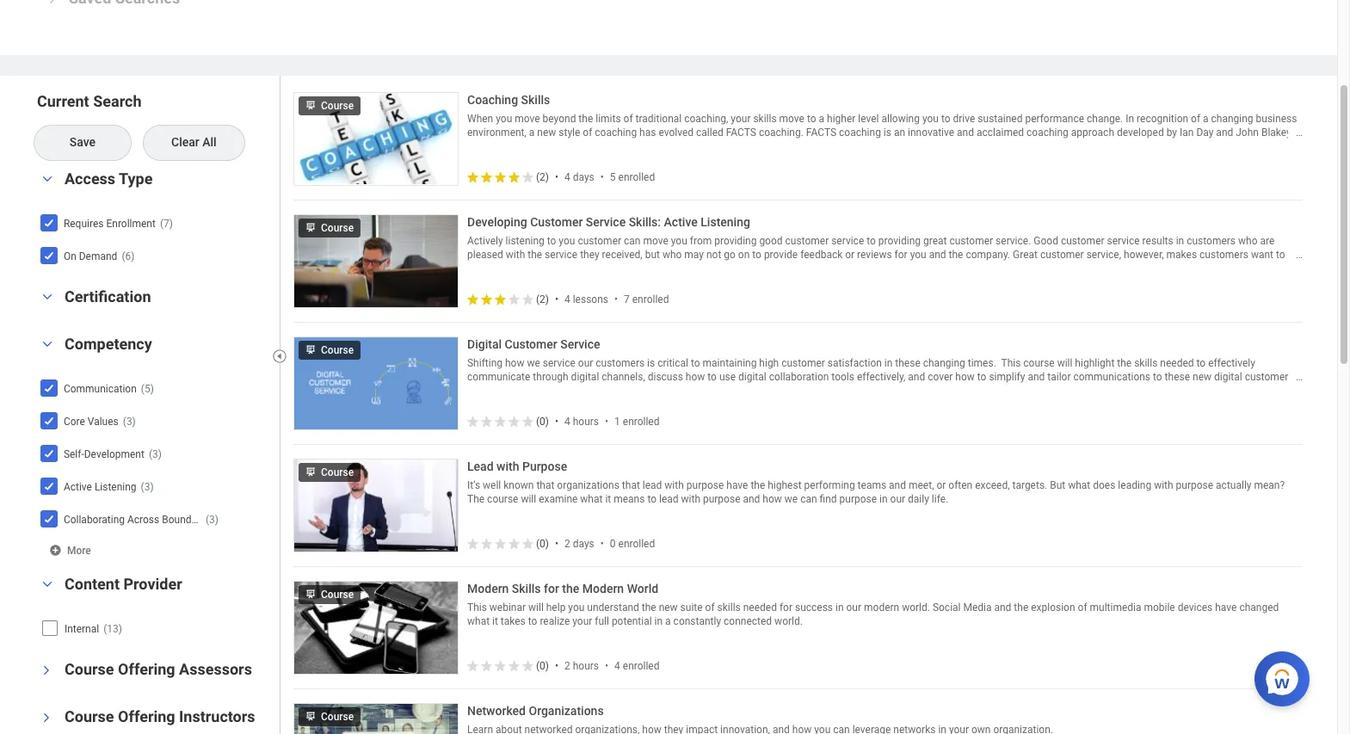 Task type: locate. For each thing, give the bounding box(es) containing it.
0 horizontal spatial needed
[[743, 602, 777, 614]]

0 vertical spatial use
[[1132, 263, 1149, 275]]

to inside this webinar will help you understand the new suite of skills needed for success in our modern world. social media and the explosion of multimedia mobile devices have changed what it takes to realize your full potential in a constantly connected world.
[[528, 616, 538, 628]]

4 course element from the top
[[294, 456, 321, 480]]

1 horizontal spatial we
[[785, 494, 798, 506]]

in inside actively listening to you customer can move you from providing good customer service to providing great customer service. good customer service results in customers who are pleased with the service they received, but who may not go on to provide feedback or reviews for you and the company. great customer service, however, makes customers want to give you high ratings on customer reviews and will make them more likely to share the story of their positive experience with others. learn how to use active listening to connect with your customer and provide great customer service.
[[1176, 235, 1185, 247]]

the up communications
[[1118, 358, 1132, 370]]

(3)
[[123, 416, 136, 428], [149, 448, 162, 460], [141, 481, 154, 493], [206, 514, 219, 526]]

check small image for on
[[39, 245, 59, 266]]

1 vertical spatial check small image
[[39, 410, 59, 431]]

1 check small image from the top
[[39, 378, 59, 398]]

their left positive
[[900, 263, 920, 275]]

1 horizontal spatial these
[[1165, 371, 1191, 383]]

course image
[[294, 89, 321, 111], [294, 212, 321, 233], [294, 334, 321, 355], [294, 700, 321, 722]]

course up tailor at the bottom right of the page
[[1024, 358, 1055, 370]]

0 vertical spatial customer
[[530, 215, 583, 229]]

and right media
[[995, 602, 1012, 614]]

0 horizontal spatial our
[[578, 358, 593, 370]]

2 days from the top
[[573, 538, 595, 550]]

course down the well
[[487, 494, 519, 506]]

on inside when you move beyond the limits of traditional coaching, your skills move to a higher level allowing you to drive sustained performance change. in recognition of a changing business environment, a new style of coaching has evolved called facts coaching. facts coaching is an innovative and acclaimed coaching approach developed by ian day and john blakey in their book 'challenging coaching: going beyond traditional coaching to face the facts'. the approach is based on front line experience of coaching at board and management level and handily, the essence of years of coaching experience has been distilled into five cornerstones: feedback, accountability, courageous goals, tension and system thinking. this coaching skills course explores the individual concepts of the facts approach in more detail.
[[976, 141, 987, 153]]

course inside shifting how we service our customers is critical to maintaining high customer satisfaction in these changing times.  this course will highlight the skills needed to effectively communicate through digital channels, discuss how to use digital collaboration tools effectively, and cover how to simplify and tailor communications to these new digital customer service channels.
[[1024, 358, 1055, 370]]

use inside shifting how we service our customers is critical to maintaining high customer satisfaction in these changing times.  this course will highlight the skills needed to effectively communicate through digital channels, discuss how to use digital collaboration tools effectively, and cover how to simplify and tailor communications to these new digital customer service channels.
[[720, 371, 736, 383]]

chevron down image inside access type 'group'
[[37, 173, 58, 185]]

their
[[467, 141, 488, 153], [900, 263, 920, 275]]

for inside this webinar will help you understand the new suite of skills needed for success in our modern world. social media and the explosion of multimedia mobile devices have changed what it takes to realize your full potential in a constantly connected world.
[[780, 602, 793, 614]]

good
[[760, 235, 783, 247]]

offering
[[118, 660, 175, 678], [118, 707, 175, 725]]

1 vertical spatial their
[[900, 263, 920, 275]]

1 days from the top
[[573, 171, 595, 183]]

0 vertical spatial provide
[[764, 249, 798, 261]]

0 vertical spatial active
[[664, 215, 698, 229]]

skills right coaching
[[521, 93, 550, 106]]

0 horizontal spatial high
[[508, 263, 527, 275]]

(3) right across
[[206, 514, 219, 526]]

how down highest at the bottom of page
[[763, 494, 782, 506]]

life.
[[932, 494, 949, 506]]

0 horizontal spatial that
[[537, 480, 555, 492]]

and down ratings
[[536, 277, 553, 289]]

(7)
[[160, 218, 173, 230]]

in
[[1126, 113, 1135, 125]]

on
[[976, 141, 987, 153], [738, 249, 750, 261], [564, 263, 576, 275]]

1 course element from the top
[[294, 89, 321, 113]]

to down the maintaining
[[708, 371, 717, 383]]

1 vertical spatial can
[[801, 494, 817, 506]]

2 vertical spatial our
[[847, 602, 862, 614]]

(13)
[[103, 623, 122, 635]]

2 (0) from the top
[[536, 538, 549, 550]]

digital
[[467, 337, 502, 351]]

in right potential
[[655, 616, 663, 628]]

provide down good
[[764, 249, 798, 261]]

when
[[467, 113, 493, 125]]

chevron down image
[[37, 578, 58, 590], [40, 660, 53, 681]]

customer up service,
[[1061, 235, 1105, 247]]

company.
[[966, 249, 1011, 261]]

2 that from the left
[[622, 480, 640, 492]]

modern
[[467, 582, 509, 595], [583, 582, 624, 595]]

(3) right development
[[149, 448, 162, 460]]

higher
[[827, 113, 856, 125]]

use down the maintaining
[[720, 371, 736, 383]]

lessons
[[573, 293, 609, 305]]

customer for digital
[[505, 337, 558, 351]]

coaching,
[[685, 113, 729, 125]]

0 vertical spatial (2)
[[536, 171, 549, 183]]

high inside shifting how we service our customers is critical to maintaining high customer satisfaction in these changing times.  this course will highlight the skills needed to effectively communicate through digital channels, discuss how to use digital collaboration tools effectively, and cover how to simplify and tailor communications to these new digital customer service channels.
[[760, 358, 779, 370]]

3 check small image from the top
[[39, 443, 59, 464]]

0 horizontal spatial beyond
[[543, 113, 576, 125]]

changing inside shifting how we service our customers is critical to maintaining high customer satisfaction in these changing times.  this course will highlight the skills needed to effectively communicate through digital channels, discuss how to use digital collaboration tools effectively, and cover how to simplify and tailor communications to these new digital customer service channels.
[[923, 358, 966, 370]]

limits
[[596, 113, 621, 125]]

1 2 from the top
[[565, 538, 570, 550]]

great up positive
[[924, 235, 947, 247]]

0 vertical spatial offering
[[118, 660, 175, 678]]

digital
[[571, 371, 599, 383], [739, 371, 767, 383], [1215, 371, 1243, 383]]

does
[[1093, 480, 1116, 492]]

1 offering from the top
[[118, 660, 175, 678]]

0 vertical spatial days
[[573, 171, 595, 183]]

2 horizontal spatial your
[[731, 113, 751, 125]]

3 course image from the top
[[294, 334, 321, 355]]

listening inside actively listening to you customer can move you from providing good customer service to providing great customer service. good customer service results in customers who are pleased with the service they received, but who may not go on to provide feedback or reviews for you and the company. great customer service, however, makes customers want to give you high ratings on customer reviews and will make them more likely to share the story of their positive experience with others. learn how to use active listening to connect with your customer and provide great customer service.
[[1182, 263, 1224, 275]]

1 (0) from the top
[[536, 415, 549, 428]]

will inside this webinar will help you understand the new suite of skills needed for success in our modern world. social media and the explosion of multimedia mobile devices have changed what it takes to realize your full potential in a constantly connected world.
[[529, 602, 544, 614]]

2 vertical spatial your
[[573, 616, 593, 628]]

(0) for service
[[536, 415, 549, 428]]

new
[[537, 127, 556, 139], [1193, 371, 1212, 383], [659, 602, 678, 614]]

the down years
[[613, 168, 628, 180]]

course for modern skills for the modern world
[[321, 589, 354, 601]]

enrolled for modern skills for the modern world
[[623, 660, 660, 672]]

4 days
[[565, 171, 595, 183]]

4 course image from the top
[[294, 700, 321, 722]]

1 horizontal spatial traditional
[[687, 141, 733, 153]]

is up feedback,
[[935, 141, 942, 153]]

course for digital customer service
[[321, 344, 354, 356]]

content provider button
[[65, 575, 182, 593]]

1 horizontal spatial providing
[[879, 235, 921, 247]]

2 course image from the top
[[294, 578, 321, 600]]

others.
[[1036, 263, 1068, 275]]

in
[[1294, 127, 1303, 139], [829, 168, 838, 180], [1176, 235, 1185, 247], [885, 358, 893, 370], [880, 494, 888, 506], [836, 602, 844, 614], [655, 616, 663, 628]]

new inside when you move beyond the limits of traditional coaching, your skills move to a higher level allowing you to drive sustained performance change. in recognition of a changing business environment, a new style of coaching has evolved called facts coaching. facts coaching is an innovative and acclaimed coaching approach developed by ian day and john blakey in their book 'challenging coaching: going beyond traditional coaching to face the facts'. the approach is based on front line experience of coaching at board and management level and handily, the essence of years of coaching experience has been distilled into five cornerstones: feedback, accountability, courageous goals, tension and system thinking. this coaching skills course explores the individual concepts of the facts approach in more detail.
[[537, 127, 556, 139]]

connect
[[1238, 263, 1275, 275]]

experience inside actively listening to you customer can move you from providing good customer service to providing great customer service. good customer service results in customers who are pleased with the service they received, but who may not go on to provide feedback or reviews for you and the company. great customer service, however, makes customers want to give you high ratings on customer reviews and will make them more likely to share the story of their positive experience with others. learn how to use active listening to connect with your customer and provide great customer service.
[[961, 263, 1011, 275]]

enrolled for digital customer service
[[623, 415, 660, 428]]

to right takes
[[528, 616, 538, 628]]

1 horizontal spatial the
[[869, 141, 886, 153]]

more inside actively listening to you customer can move you from providing good customer service to providing great customer service. good customer service results in customers who are pleased with the service they received, but who may not go on to provide feedback or reviews for you and the company. great customer service, however, makes customers want to give you high ratings on customer reviews and will make them more likely to share the story of their positive experience with others. learn how to use active listening to connect with your customer and provide great customer service.
[[753, 263, 777, 275]]

it's well known that organizations that lead with purpose have the highest performing teams and meet, or often exceed, targets. but what does leading with purpose actually mean? the course will examine what it means to lead with purpose and how we can find purpose in our daily life.
[[467, 480, 1285, 506]]

great
[[1013, 249, 1038, 261]]

cornerstones:
[[851, 154, 914, 167]]

their down environment,
[[467, 141, 488, 153]]

1 vertical spatial needed
[[743, 602, 777, 614]]

days for lead with purpose
[[573, 538, 595, 550]]

needed up the connected
[[743, 602, 777, 614]]

it left takes
[[492, 616, 498, 628]]

save button
[[34, 126, 131, 160]]

enrolled right the '0'
[[619, 538, 655, 550]]

performing
[[804, 480, 855, 492]]

recognition
[[1137, 113, 1189, 125]]

2 vertical spatial this
[[467, 602, 487, 614]]

multimedia
[[1090, 602, 1142, 614]]

1 vertical spatial chevron down image
[[40, 660, 53, 681]]

tailor
[[1048, 371, 1071, 383]]

check small image left active listening
[[39, 476, 59, 496]]

how right cover
[[956, 371, 975, 383]]

enrolled right 1 in the bottom left of the page
[[623, 415, 660, 428]]

based
[[945, 141, 973, 153]]

7
[[624, 293, 630, 305]]

skills up communications
[[1135, 358, 1158, 370]]

1 that from the left
[[537, 480, 555, 492]]

this inside this webinar will help you understand the new suite of skills needed for success in our modern world. social media and the explosion of multimedia mobile devices have changed what it takes to realize your full potential in a constantly connected world.
[[467, 602, 487, 614]]

of down going
[[621, 154, 631, 167]]

course inside it's well known that organizations that lead with purpose have the highest performing teams and meet, or often exceed, targets. but what does leading with purpose actually mean? the course will examine what it means to lead with purpose and how we can find purpose in our daily life.
[[487, 494, 519, 506]]

2 vertical spatial on
[[564, 263, 576, 275]]

5 check small image from the top
[[39, 508, 59, 529]]

0 vertical spatial their
[[467, 141, 488, 153]]

1 check small image from the top
[[39, 212, 59, 233]]

coaching:
[[574, 141, 620, 153]]

level
[[858, 113, 879, 125], [1266, 141, 1287, 153]]

1 horizontal spatial it
[[605, 494, 611, 506]]

will inside shifting how we service our customers is critical to maintaining high customer satisfaction in these changing times.  this course will highlight the skills needed to effectively communicate through digital channels, discuss how to use digital collaboration tools effectively, and cover how to simplify and tailor communications to these new digital customer service channels.
[[1058, 358, 1073, 370]]

offering for assessors
[[118, 660, 175, 678]]

0 vertical spatial who
[[1239, 235, 1258, 247]]

clear
[[171, 135, 199, 149]]

1 hours from the top
[[573, 415, 599, 428]]

access type group
[[34, 169, 271, 274]]

the
[[869, 141, 886, 153], [467, 494, 485, 506]]

access type tree
[[39, 208, 265, 270]]

this inside shifting how we service our customers is critical to maintaining high customer satisfaction in these changing times.  this course will highlight the skills needed to effectively communicate through digital channels, discuss how to use digital collaboration tools effectively, and cover how to simplify and tailor communications to these new digital customer service channels.
[[1002, 358, 1021, 370]]

1 horizontal spatial provide
[[764, 249, 798, 261]]

0 vertical spatial level
[[858, 113, 879, 125]]

hours for for
[[573, 660, 599, 672]]

course inside when you move beyond the limits of traditional coaching, your skills move to a higher level allowing you to drive sustained performance change. in recognition of a changing business environment, a new style of coaching has evolved called facts coaching. facts coaching is an innovative and acclaimed coaching approach developed by ian day and john blakey in their book 'challenging coaching: going beyond traditional coaching to face the facts'. the approach is based on front line experience of coaching at board and management level and handily, the essence of years of coaching experience has been distilled into five cornerstones: feedback, accountability, courageous goals, tension and system thinking. this coaching skills course explores the individual concepts of the facts approach in more detail.
[[538, 168, 569, 180]]

1 vertical spatial this
[[1002, 358, 1021, 370]]

0 horizontal spatial service.
[[664, 277, 700, 289]]

use inside actively listening to you customer can move you from providing good customer service to providing great customer service. good customer service results in customers who are pleased with the service they received, but who may not go on to provide feedback or reviews for you and the company. great customer service, however, makes customers want to give you high ratings on customer reviews and will make them more likely to share the story of their positive experience with others. learn how to use active listening to connect with your customer and provide great customer service.
[[1132, 263, 1149, 275]]

in inside it's well known that organizations that lead with purpose have the highest performing teams and meet, or often exceed, targets. but what does leading with purpose actually mean? the course will examine what it means to lead with purpose and how we can find purpose in our daily life.
[[880, 494, 888, 506]]

1 vertical spatial for
[[544, 582, 559, 595]]

0 horizontal spatial or
[[846, 249, 855, 261]]

organizations
[[557, 480, 620, 492]]

2 horizontal spatial listening
[[1182, 263, 1224, 275]]

highest
[[768, 480, 802, 492]]

1 horizontal spatial world.
[[902, 602, 930, 614]]

current search
[[37, 92, 142, 110]]

0 vertical spatial reviews
[[857, 249, 892, 261]]

1 vertical spatial customer
[[505, 337, 558, 351]]

business
[[1256, 113, 1298, 125]]

for
[[895, 249, 908, 261], [544, 582, 559, 595], [780, 602, 793, 614]]

2 vertical spatial approach
[[784, 168, 827, 180]]

organizations
[[529, 704, 604, 718]]

enrolled right 5 at left
[[619, 171, 655, 183]]

0 horizontal spatial have
[[727, 480, 748, 492]]

skills for coaching
[[521, 93, 550, 106]]

course image for lead with purpose
[[294, 456, 321, 478]]

of right 'concepts'
[[722, 168, 731, 180]]

2 digital from the left
[[739, 371, 767, 383]]

reviews down but
[[624, 263, 659, 275]]

move down coaching skills
[[515, 113, 540, 125]]

(3) for self-development
[[149, 448, 162, 460]]

1 vertical spatial changing
[[923, 358, 966, 370]]

changing inside when you move beyond the limits of traditional coaching, your skills move to a higher level allowing you to drive sustained performance change. in recognition of a changing business environment, a new style of coaching has evolved called facts coaching. facts coaching is an innovative and acclaimed coaching approach developed by ian day and john blakey in their book 'challenging coaching: going beyond traditional coaching to face the facts'. the approach is based on front line experience of coaching at board and management level and handily, the essence of years of coaching experience has been distilled into five cornerstones: feedback, accountability, courageous goals, tension and system thinking. this coaching skills course explores the individual concepts of the facts approach in more detail.
[[1212, 113, 1254, 125]]

0 horizontal spatial has
[[640, 127, 656, 139]]

0 horizontal spatial the
[[467, 494, 485, 506]]

more left likely
[[753, 263, 777, 275]]

0 horizontal spatial for
[[544, 582, 559, 595]]

on left front
[[976, 141, 987, 153]]

to right want
[[1277, 249, 1286, 261]]

course for networked organizations
[[321, 711, 354, 723]]

2 horizontal spatial new
[[1193, 371, 1212, 383]]

competency group
[[34, 334, 271, 561]]

1 course image from the top
[[294, 456, 321, 478]]

0 horizontal spatial your
[[467, 277, 487, 289]]

you inside this webinar will help you understand the new suite of skills needed for success in our modern world. social media and the explosion of multimedia mobile devices have changed what it takes to realize your full potential in a constantly connected world.
[[568, 602, 585, 614]]

days for coaching skills
[[573, 171, 595, 183]]

3 digital from the left
[[1215, 371, 1243, 383]]

for inside actively listening to you customer can move you from providing good customer service to providing great customer service. good customer service results in customers who are pleased with the service they received, but who may not go on to provide feedback or reviews for you and the company. great customer service, however, makes customers want to give you high ratings on customer reviews and will make them more likely to share the story of their positive experience with others. learn how to use active listening to connect with your customer and provide great customer service.
[[895, 249, 908, 261]]

our inside shifting how we service our customers is critical to maintaining high customer satisfaction in these changing times.  this course will highlight the skills needed to effectively communicate through digital channels, discuss how to use digital collaboration tools effectively, and cover how to simplify and tailor communications to these new digital customer service channels.
[[578, 358, 593, 370]]

chevron down image
[[37, 173, 58, 185], [37, 291, 58, 303], [37, 338, 58, 350], [40, 707, 53, 728]]

will inside actively listening to you customer can move you from providing good customer service to providing great customer service. good customer service results in customers who are pleased with the service they received, but who may not go on to provide feedback or reviews for you and the company. great customer service, however, makes customers want to give you high ratings on customer reviews and will make them more likely to share the story of their positive experience with others. learn how to use active listening to connect with your customer and provide great customer service.
[[682, 263, 697, 275]]

0 vertical spatial listening
[[701, 215, 751, 229]]

(2) for customer
[[536, 293, 549, 305]]

this left the webinar
[[467, 602, 487, 614]]

0 horizontal spatial this
[[467, 602, 487, 614]]

1 vertical spatial level
[[1266, 141, 1287, 153]]

course offering assessors button
[[65, 660, 252, 678]]

experience for coaching skills
[[1033, 141, 1083, 153]]

check small image for collaborating
[[39, 508, 59, 529]]

move up but
[[643, 235, 669, 247]]

0 horizontal spatial what
[[467, 616, 490, 628]]

0 vertical spatial for
[[895, 249, 908, 261]]

to
[[807, 113, 817, 125], [942, 113, 951, 125], [780, 141, 789, 153], [547, 235, 556, 247], [867, 235, 876, 247], [753, 249, 762, 261], [1277, 249, 1286, 261], [805, 263, 814, 275], [1120, 263, 1130, 275], [1227, 263, 1236, 275], [691, 358, 700, 370], [1197, 358, 1206, 370], [708, 371, 717, 383], [978, 371, 987, 383], [1153, 371, 1163, 383], [648, 494, 657, 506], [528, 616, 538, 628]]

service for digital
[[561, 337, 600, 351]]

can inside it's well known that organizations that lead with purpose have the highest performing teams and meet, or often exceed, targets. but what does leading with purpose actually mean? the course will examine what it means to lead with purpose and how we can find purpose in our daily life.
[[801, 494, 817, 506]]

level right higher
[[858, 113, 879, 125]]

1 horizontal spatial modern
[[583, 582, 624, 595]]

2 vertical spatial experience
[[961, 263, 1011, 275]]

1 horizontal spatial active
[[664, 215, 698, 229]]

our inside this webinar will help you understand the new suite of skills needed for success in our modern world. social media and the explosion of multimedia mobile devices have changed what it takes to realize your full potential in a constantly connected world.
[[847, 602, 862, 614]]

2 vertical spatial is
[[647, 358, 655, 370]]

use down however,
[[1132, 263, 1149, 275]]

active
[[664, 215, 698, 229], [1151, 263, 1180, 275], [64, 481, 92, 493]]

1 vertical spatial experience
[[678, 154, 728, 167]]

1 (2) from the top
[[536, 171, 549, 183]]

reviews up story
[[857, 249, 892, 261]]

hours down 'full'
[[573, 660, 599, 672]]

2 check small image from the top
[[39, 245, 59, 266]]

detail.
[[867, 168, 895, 180]]

style
[[559, 127, 581, 139]]

course element
[[294, 89, 321, 113], [294, 212, 321, 235], [294, 334, 321, 358], [294, 456, 321, 480], [294, 578, 321, 602], [294, 700, 321, 724]]

purpose
[[522, 459, 567, 473]]

0 horizontal spatial changing
[[923, 358, 966, 370]]

lead up means on the left bottom of the page
[[643, 480, 662, 492]]

active listening
[[64, 481, 137, 493]]

the inside it's well known that organizations that lead with purpose have the highest performing teams and meet, or often exceed, targets. but what does leading with purpose actually mean? the course will examine what it means to lead with purpose and how we can find purpose in our daily life.
[[467, 494, 485, 506]]

approach down distilled
[[784, 168, 827, 180]]

2 2 from the top
[[565, 660, 570, 672]]

our left modern
[[847, 602, 862, 614]]

skills up the connected
[[718, 602, 741, 614]]

0 vertical spatial needed
[[1161, 358, 1194, 370]]

networked
[[467, 704, 526, 718]]

changing up cover
[[923, 358, 966, 370]]

3 (0) from the top
[[536, 660, 549, 672]]

modern
[[864, 602, 900, 614]]

1 vertical spatial reviews
[[624, 263, 659, 275]]

5 course element from the top
[[294, 578, 321, 602]]

who left the are
[[1239, 235, 1258, 247]]

chevron down image inside competency group
[[37, 338, 58, 350]]

has
[[640, 127, 656, 139], [730, 154, 747, 167]]

purpose
[[687, 480, 724, 492], [1176, 480, 1214, 492], [703, 494, 741, 506], [840, 494, 877, 506]]

service down communicate on the left
[[467, 385, 500, 397]]

0 vertical spatial or
[[846, 249, 855, 261]]

2 course element from the top
[[294, 212, 321, 235]]

new inside shifting how we service our customers is critical to maintaining high customer satisfaction in these changing times.  this course will highlight the skills needed to effectively communicate through digital channels, discuss how to use digital collaboration tools effectively, and cover how to simplify and tailor communications to these new digital customer service channels.
[[1193, 371, 1212, 383]]

1 horizontal spatial course
[[538, 168, 569, 180]]

in down five in the top right of the page
[[829, 168, 838, 180]]

check small image for requires
[[39, 212, 59, 233]]

more down five in the top right of the page
[[840, 168, 864, 180]]

coaching up been
[[736, 141, 778, 153]]

or inside actively listening to you customer can move you from providing good customer service to providing great customer service. good customer service results in customers who are pleased with the service they received, but who may not go on to provide feedback or reviews for you and the company. great customer service, however, makes customers want to give you high ratings on customer reviews and will make them more likely to share the story of their positive experience with others. learn how to use active listening to connect with your customer and provide great customer service.
[[846, 249, 855, 261]]

customers up connect at top
[[1200, 249, 1249, 261]]

1 horizontal spatial listening
[[701, 215, 751, 229]]

0 horizontal spatial provide
[[556, 277, 590, 289]]

6 course element from the top
[[294, 700, 321, 724]]

(0) down channels.
[[536, 415, 549, 428]]

0 horizontal spatial we
[[527, 358, 540, 370]]

2
[[565, 538, 570, 550], [565, 660, 570, 672]]

coaching skills image
[[294, 93, 458, 184]]

1 vertical spatial use
[[720, 371, 736, 383]]

system
[[1183, 154, 1217, 167]]

1 course image from the top
[[294, 89, 321, 111]]

check small image left the communication
[[39, 378, 59, 398]]

4
[[565, 171, 570, 183], [565, 293, 570, 305], [565, 415, 570, 428], [615, 660, 620, 672]]

1 providing from the left
[[715, 235, 757, 247]]

in up makes at the top of page
[[1176, 235, 1185, 247]]

cover
[[928, 371, 953, 383]]

0 vertical spatial your
[[731, 113, 751, 125]]

is inside shifting how we service our customers is critical to maintaining high customer satisfaction in these changing times.  this course will highlight the skills needed to effectively communicate through digital channels, discuss how to use digital collaboration tools effectively, and cover how to simplify and tailor communications to these new digital customer service channels.
[[647, 358, 655, 370]]

(0)
[[536, 415, 549, 428], [536, 538, 549, 550], [536, 660, 549, 672]]

high left ratings
[[508, 263, 527, 275]]

course image for networked organizations
[[294, 700, 321, 722]]

modern skills for the modern world image
[[294, 582, 458, 674]]

2 down the examine
[[565, 538, 570, 550]]

the up into at the right
[[815, 141, 829, 153]]

chevron down image inside content provider group
[[37, 578, 58, 590]]

3 course element from the top
[[294, 334, 321, 358]]

2 vertical spatial active
[[64, 481, 92, 493]]

2 (2) from the top
[[536, 293, 549, 305]]

1 vertical spatial we
[[785, 494, 798, 506]]

often
[[949, 480, 973, 492]]

can inside actively listening to you customer can move you from providing good customer service to providing great customer service. good customer service results in customers who are pleased with the service they received, but who may not go on to provide feedback or reviews for you and the company. great customer service, however, makes customers want to give you high ratings on customer reviews and will make them more likely to share the story of their positive experience with others. learn how to use active listening to connect with your customer and provide great customer service.
[[624, 235, 641, 247]]

experience up 'concepts'
[[678, 154, 728, 167]]

competency tree
[[39, 373, 265, 534]]

distilled
[[774, 154, 810, 167]]

active inside the competency tree
[[64, 481, 92, 493]]

level down blakey
[[1266, 141, 1287, 153]]

have
[[727, 480, 748, 492], [1216, 602, 1237, 614]]

2 horizontal spatial active
[[1151, 263, 1180, 275]]

development
[[84, 448, 145, 460]]

4 for coaching
[[565, 171, 570, 183]]

2 hours from the top
[[573, 660, 599, 672]]

skills inside shifting how we service our customers is critical to maintaining high customer satisfaction in these changing times.  this course will highlight the skills needed to effectively communicate through digital channels, discuss how to use digital collaboration tools effectively, and cover how to simplify and tailor communications to these new digital customer service channels.
[[1135, 358, 1158, 370]]

listening
[[701, 215, 751, 229], [1182, 263, 1224, 275], [95, 481, 137, 493]]

2 vertical spatial (0)
[[536, 660, 549, 672]]

connected
[[724, 616, 772, 628]]

days left the '0'
[[573, 538, 595, 550]]

you up may
[[671, 235, 688, 247]]

0 vertical spatial more
[[840, 168, 864, 180]]

2 course image from the top
[[294, 212, 321, 233]]

0 vertical spatial approach
[[1072, 127, 1115, 139]]

chevron down image for certification
[[37, 291, 58, 303]]

0 vertical spatial changing
[[1212, 113, 1254, 125]]

will
[[682, 263, 697, 275], [1058, 358, 1073, 370], [521, 494, 536, 506], [529, 602, 544, 614]]

in up effectively,
[[885, 358, 893, 370]]

across
[[127, 514, 159, 526]]

we down highest at the bottom of page
[[785, 494, 798, 506]]

have inside this webinar will help you understand the new suite of skills needed for success in our modern world. social media and the explosion of multimedia mobile devices have changed what it takes to realize your full potential in a constantly connected world.
[[1216, 602, 1237, 614]]

providing up story
[[879, 235, 921, 247]]

1 modern from the left
[[467, 582, 509, 595]]

and up management
[[1217, 127, 1234, 139]]

needed
[[1161, 358, 1194, 370], [743, 602, 777, 614]]

2 check small image from the top
[[39, 410, 59, 431]]

4 down "essence"
[[565, 171, 570, 183]]

your down give
[[467, 277, 487, 289]]

1 horizontal spatial new
[[659, 602, 678, 614]]

4 check small image from the top
[[39, 476, 59, 496]]

offering down course offering assessors button
[[118, 707, 175, 725]]

leading
[[1118, 480, 1152, 492]]

understand
[[587, 602, 639, 614]]

2 offering from the top
[[118, 707, 175, 725]]

2 for purpose
[[565, 538, 570, 550]]

course image
[[294, 456, 321, 478], [294, 578, 321, 600]]

move up coaching. at top right
[[780, 113, 805, 125]]

values
[[88, 416, 119, 428]]

customer up 'through'
[[505, 337, 558, 351]]

1 vertical spatial has
[[730, 154, 747, 167]]

2 horizontal spatial for
[[895, 249, 908, 261]]

check small image left self-
[[39, 443, 59, 464]]

effectively,
[[857, 371, 906, 383]]

2 vertical spatial for
[[780, 602, 793, 614]]

4 hours
[[565, 415, 599, 428]]

search results region
[[294, 89, 1303, 734]]

hours for service
[[573, 415, 599, 428]]

service up ratings
[[545, 249, 578, 261]]

0 vertical spatial service
[[586, 215, 626, 229]]

suite
[[681, 602, 703, 614]]

satisfaction
[[828, 358, 882, 370]]

1 vertical spatial service
[[561, 337, 600, 351]]

0 vertical spatial skills
[[521, 93, 550, 106]]

modern up the webinar
[[467, 582, 509, 595]]

check small image
[[39, 378, 59, 398], [39, 410, 59, 431]]

of inside actively listening to you customer can move you from providing good customer service to providing great customer service. good customer service results in customers who are pleased with the service they received, but who may not go on to provide feedback or reviews for you and the company. great customer service, however, makes customers want to give you high ratings on customer reviews and will make them more likely to share the story of their positive experience with others. learn how to use active listening to connect with your customer and provide great customer service.
[[888, 263, 897, 275]]

0 vertical spatial have
[[727, 480, 748, 492]]

self-development
[[64, 448, 145, 460]]

ratings
[[530, 263, 562, 275]]

2 horizontal spatial this
[[1264, 154, 1283, 167]]

enrolled for lead with purpose
[[619, 538, 655, 550]]

make
[[699, 263, 725, 275]]

you
[[496, 113, 512, 125], [923, 113, 939, 125], [559, 235, 575, 247], [671, 235, 688, 247], [910, 249, 927, 261], [489, 263, 505, 275], [568, 602, 585, 614]]

skills for modern
[[512, 582, 541, 595]]

will inside it's well known that organizations that lead with purpose have the highest performing teams and meet, or often exceed, targets. but what does leading with purpose actually mean? the course will examine what it means to lead with purpose and how we can find purpose in our daily life.
[[521, 494, 536, 506]]

check small image
[[39, 212, 59, 233], [39, 245, 59, 266], [39, 443, 59, 464], [39, 476, 59, 496], [39, 508, 59, 529]]

1 vertical spatial the
[[467, 494, 485, 506]]

0 horizontal spatial new
[[537, 127, 556, 139]]

actively listening to you customer can move you from providing good customer service to providing great customer service. good customer service results in customers who are pleased with the service they received, but who may not go on to provide feedback or reviews for you and the company. great customer service, however, makes customers want to give you high ratings on customer reviews and will make them more likely to share the story of their positive experience with others. learn how to use active listening to connect with your customer and provide great customer service.
[[467, 235, 1297, 289]]

is
[[884, 127, 892, 139], [935, 141, 942, 153], [647, 358, 655, 370]]

active down makes at the top of page
[[1151, 263, 1180, 275]]

2 for for
[[565, 660, 570, 672]]

1 horizontal spatial digital
[[739, 371, 767, 383]]

it left means on the left bottom of the page
[[605, 494, 611, 506]]

1 vertical spatial new
[[1193, 371, 1212, 383]]

1 horizontal spatial reviews
[[857, 249, 892, 261]]



Task type: describe. For each thing, give the bounding box(es) containing it.
constantly
[[674, 616, 721, 628]]

to left simplify
[[978, 371, 987, 383]]

1 vertical spatial provide
[[556, 277, 590, 289]]

1 vertical spatial service.
[[664, 277, 700, 289]]

the right 'concepts'
[[734, 168, 748, 180]]

explores
[[572, 168, 611, 180]]

discuss
[[648, 371, 683, 383]]

board
[[1154, 141, 1180, 153]]

course element for developing customer service skills: active listening
[[294, 212, 321, 235]]

1 vertical spatial is
[[935, 141, 942, 153]]

known
[[504, 480, 534, 492]]

0 vertical spatial great
[[924, 235, 947, 247]]

your inside this webinar will help you understand the new suite of skills needed for success in our modern world. social media and the explosion of multimedia mobile devices have changed what it takes to realize your full potential in a constantly connected world.
[[573, 616, 593, 628]]

examine
[[539, 494, 578, 506]]

to up face
[[807, 113, 817, 125]]

environment,
[[467, 127, 527, 139]]

individual
[[630, 168, 674, 180]]

course offering assessors
[[65, 660, 252, 678]]

a inside this webinar will help you understand the new suite of skills needed for success in our modern world. social media and the explosion of multimedia mobile devices have changed what it takes to realize your full potential in a constantly connected world.
[[665, 616, 671, 628]]

facts up face
[[806, 127, 837, 139]]

access type button
[[65, 169, 153, 188]]

and down drive at the right of page
[[957, 127, 974, 139]]

coaching up goals,
[[1097, 141, 1139, 153]]

customer up others.
[[1041, 249, 1084, 261]]

check small image for active
[[39, 476, 59, 496]]

course element for coaching skills
[[294, 89, 321, 113]]

of up ian
[[1191, 113, 1201, 125]]

0 vertical spatial is
[[884, 127, 892, 139]]

to inside it's well known that organizations that lead with purpose have the highest performing teams and meet, or often exceed, targets. but what does leading with purpose actually mean? the course will examine what it means to lead with purpose and how we can find purpose in our daily life.
[[648, 494, 657, 506]]

of up explores at the top
[[582, 154, 591, 167]]

a up 'challenging
[[529, 127, 535, 139]]

of right suite
[[705, 602, 715, 614]]

chevron down image for course offering assessors
[[40, 660, 53, 681]]

actively
[[467, 235, 503, 247]]

you down pleased
[[489, 263, 505, 275]]

course element for lead with purpose
[[294, 456, 321, 480]]

needed inside this webinar will help you understand the new suite of skills needed for success in our modern world. social media and the explosion of multimedia mobile devices have changed what it takes to realize your full potential in a constantly connected world.
[[743, 602, 777, 614]]

course element for digital customer service
[[294, 334, 321, 358]]

of right "explosion" on the right bottom of the page
[[1078, 602, 1088, 614]]

tension
[[1124, 154, 1160, 167]]

filter search field
[[31, 91, 282, 734]]

been
[[749, 154, 772, 167]]

of right the limits
[[624, 113, 633, 125]]

courageous
[[1035, 154, 1091, 167]]

0
[[610, 538, 616, 550]]

high inside actively listening to you customer can move you from providing good customer service to providing great customer service. good customer service results in customers who are pleased with the service they received, but who may not go on to provide feedback or reviews for you and the company. great customer service, however, makes customers want to give you high ratings on customer reviews and will make them more likely to share the story of their positive experience with others. learn how to use active listening to connect with your customer and provide great customer service.
[[508, 263, 527, 275]]

0 horizontal spatial on
[[564, 263, 576, 275]]

course element for modern skills for the modern world
[[294, 578, 321, 602]]

course for coaching skills
[[321, 100, 354, 112]]

access
[[65, 169, 115, 188]]

learn
[[1070, 263, 1096, 275]]

the down world
[[642, 602, 657, 614]]

content provider group
[[31, 574, 271, 646]]

and up positive
[[929, 249, 947, 261]]

channels,
[[602, 371, 645, 383]]

customer up 7 enrolled
[[618, 277, 662, 289]]

(0) for purpose
[[536, 538, 549, 550]]

offering for instructors
[[118, 707, 175, 725]]

needed inside shifting how we service our customers is critical to maintaining high customer satisfaction in these changing times.  this course will highlight the skills needed to effectively communicate through digital channels, discuss how to use digital collaboration tools effectively, and cover how to simplify and tailor communications to these new digital customer service channels.
[[1161, 358, 1194, 370]]

five
[[833, 154, 849, 167]]

mobile
[[1144, 602, 1176, 614]]

enrolled for developing customer service skills: active listening
[[632, 293, 669, 305]]

customer for developing
[[530, 215, 583, 229]]

new inside this webinar will help you understand the new suite of skills needed for success in our modern world. social media and the explosion of multimedia mobile devices have changed what it takes to realize your full potential in a constantly connected world.
[[659, 602, 678, 614]]

chevron down image for content provider
[[37, 578, 58, 590]]

targets.
[[1013, 480, 1048, 492]]

5 enrolled
[[610, 171, 655, 183]]

competency button
[[65, 335, 152, 353]]

a left higher
[[819, 113, 825, 125]]

how inside actively listening to you customer can move you from providing good customer service to providing great customer service. good customer service results in customers who are pleased with the service they received, but who may not go on to provide feedback or reviews for you and the company. great customer service, however, makes customers want to give you high ratings on customer reviews and will make them more likely to share the story of their positive experience with others. learn how to use active listening to connect with your customer and provide great customer service.
[[1098, 263, 1118, 275]]

and left tailor at the bottom right of the page
[[1028, 371, 1045, 383]]

and down ian
[[1183, 141, 1200, 153]]

communication
[[64, 383, 137, 395]]

how inside it's well known that organizations that lead with purpose have the highest performing teams and meet, or often exceed, targets. but what does leading with purpose actually mean? the course will examine what it means to lead with purpose and how we can find purpose in our daily life.
[[763, 494, 782, 506]]

digital customer service
[[467, 337, 600, 351]]

1 vertical spatial what
[[580, 494, 603, 506]]

the up positive
[[949, 249, 964, 261]]

customers inside shifting how we service our customers is critical to maintaining high customer satisfaction in these changing times.  this course will highlight the skills needed to effectively communicate through digital channels, discuss how to use digital collaboration tools effectively, and cover how to simplify and tailor communications to these new digital customer service channels.
[[596, 358, 645, 370]]

boundaries
[[162, 514, 214, 526]]

simplify
[[989, 371, 1026, 383]]

daily
[[908, 494, 930, 506]]

you up innovative
[[923, 113, 939, 125]]

0 horizontal spatial world.
[[775, 616, 803, 628]]

0 vertical spatial what
[[1068, 480, 1091, 492]]

likely
[[780, 263, 803, 275]]

course offering instructors button
[[65, 707, 255, 725]]

(3) for active listening
[[141, 481, 154, 493]]

on
[[64, 250, 76, 262]]

0 vertical spatial traditional
[[636, 113, 682, 125]]

of up goals,
[[1085, 141, 1095, 153]]

more
[[67, 545, 91, 557]]

to left 'effectively'
[[1197, 358, 1206, 370]]

facts right called
[[726, 127, 757, 139]]

and left handily,
[[467, 154, 485, 167]]

the left "explosion" on the right bottom of the page
[[1014, 602, 1029, 614]]

and up 7 enrolled
[[662, 263, 679, 275]]

customer up they
[[578, 235, 622, 247]]

check small image for communication
[[39, 378, 59, 398]]

service up feedback at the top
[[832, 235, 864, 247]]

0 enrolled
[[610, 538, 655, 550]]

acclaimed
[[977, 127, 1024, 139]]

find
[[820, 494, 837, 506]]

their inside actively listening to you customer can move you from providing good customer service to providing great customer service. good customer service results in customers who are pleased with the service they received, but who may not go on to provide feedback or reviews for you and the company. great customer service, however, makes customers want to give you high ratings on customer reviews and will make them more likely to share the story of their positive experience with others. learn how to use active listening to connect with your customer and provide great customer service.
[[900, 263, 920, 275]]

2 horizontal spatial move
[[780, 113, 805, 125]]

1 vertical spatial great
[[592, 277, 616, 289]]

requires
[[64, 218, 104, 230]]

check small image for core values
[[39, 410, 59, 431]]

developed
[[1117, 127, 1164, 139]]

0 vertical spatial these
[[896, 358, 921, 370]]

to left connect at top
[[1227, 263, 1236, 275]]

digital customer service image
[[294, 337, 458, 429]]

at
[[1142, 141, 1151, 153]]

2 modern from the left
[[583, 582, 624, 595]]

and left find
[[743, 494, 760, 506]]

lead with purpose image
[[294, 459, 458, 552]]

enrollment
[[106, 218, 156, 230]]

and down board
[[1163, 154, 1180, 167]]

actually
[[1216, 480, 1252, 492]]

customer up collaboration
[[782, 358, 825, 370]]

it's
[[467, 480, 480, 492]]

customer down they
[[578, 263, 622, 275]]

the inside shifting how we service our customers is critical to maintaining high customer satisfaction in these changing times.  this course will highlight the skills needed to effectively communicate through digital channels, discuss how to use digital collaboration tools effectively, and cover how to simplify and tailor communications to these new digital customer service channels.
[[1118, 358, 1132, 370]]

0 vertical spatial beyond
[[543, 113, 576, 125]]

2 providing from the left
[[879, 235, 921, 247]]

course image for modern skills for the modern world
[[294, 578, 321, 600]]

and left cover
[[908, 371, 926, 383]]

0 horizontal spatial level
[[858, 113, 879, 125]]

type
[[119, 169, 153, 188]]

(2) for skills
[[536, 171, 549, 183]]

your inside actively listening to you customer can move you from providing good customer service to providing great customer service. good customer service results in customers who are pleased with the service they received, but who may not go on to provide feedback or reviews for you and the company. great customer service, however, makes customers want to give you high ratings on customer reviews and will make them more likely to share the story of their positive experience with others. learn how to use active listening to connect with your customer and provide great customer service.
[[467, 277, 487, 289]]

coaching.
[[759, 127, 804, 139]]

experience for developing customer service skills: active listening
[[961, 263, 1011, 275]]

we inside shifting how we service our customers is critical to maintaining high customer satisfaction in these changing times.  this course will highlight the skills needed to effectively communicate through digital channels, discuss how to use digital collaboration tools effectively, and cover how to simplify and tailor communications to these new digital customer service channels.
[[527, 358, 540, 370]]

course image for digital customer service
[[294, 334, 321, 355]]

the inside it's well known that organizations that lead with purpose have the highest performing teams and meet, or often exceed, targets. but what does leading with purpose actually mean? the course will examine what it means to lead with purpose and how we can find purpose in our daily life.
[[751, 480, 766, 492]]

coaching
[[467, 93, 518, 106]]

collaborating
[[64, 514, 125, 526]]

0 horizontal spatial move
[[515, 113, 540, 125]]

our inside it's well known that organizations that lead with purpose have the highest performing teams and meet, or often exceed, targets. but what does leading with purpose actually mean? the course will examine what it means to lead with purpose and how we can find purpose in our daily life.
[[891, 494, 906, 506]]

2 hours
[[565, 660, 599, 672]]

active inside actively listening to you customer can move you from providing good customer service to providing great customer service. good customer service results in customers who are pleased with the service they received, but who may not go on to provide feedback or reviews for you and the company. great customer service, however, makes customers want to give you high ratings on customer reviews and will make them more likely to share the story of their positive experience with others. learn how to use active listening to connect with your customer and provide great customer service.
[[1151, 263, 1180, 275]]

listening inside the competency tree
[[95, 481, 137, 493]]

innovative
[[908, 127, 955, 139]]

of up coaching:
[[583, 127, 593, 139]]

networked organizations image
[[294, 704, 458, 734]]

change.
[[1087, 113, 1124, 125]]

we inside it's well known that organizations that lead with purpose have the highest performing teams and meet, or often exceed, targets. but what does leading with purpose actually mean? the course will examine what it means to lead with purpose and how we can find purpose in our daily life.
[[785, 494, 798, 506]]

your inside when you move beyond the limits of traditional coaching, your skills move to a higher level allowing you to drive sustained performance change. in recognition of a changing business environment, a new style of coaching has evolved called facts coaching. facts coaching is an innovative and acclaimed coaching approach developed by ian day and john blakey in their book 'challenging coaching: going beyond traditional coaching to face the facts'. the approach is based on front line experience of coaching at board and management level and handily, the essence of years of coaching experience has been distilled into five cornerstones: feedback, accountability, courageous goals, tension and system thinking. this coaching skills course explores the individual concepts of the facts approach in more detail.
[[731, 113, 751, 125]]

blakey
[[1262, 127, 1292, 139]]

you up environment,
[[496, 113, 512, 125]]

0 vertical spatial lead
[[643, 480, 662, 492]]

the down listening
[[528, 249, 542, 261]]

want
[[1252, 249, 1274, 261]]

the down 'challenging
[[524, 154, 538, 167]]

this webinar will help you understand the new suite of skills needed for success in our modern world. social media and the explosion of multimedia mobile devices have changed what it takes to realize your full potential in a constantly connected world.
[[467, 602, 1279, 628]]

their inside when you move beyond the limits of traditional coaching, your skills move to a higher level allowing you to drive sustained performance change. in recognition of a changing business environment, a new style of coaching has evolved called facts coaching. facts coaching is an innovative and acclaimed coaching approach developed by ian day and john blakey in their book 'challenging coaching: going beyond traditional coaching to face the facts'. the approach is based on front line experience of coaching at board and management level and handily, the essence of years of coaching experience has been distilled into five cornerstones: feedback, accountability, courageous goals, tension and system thinking. this coaching skills course explores the individual concepts of the facts approach in more detail.
[[467, 141, 488, 153]]

potential
[[612, 616, 652, 628]]

(0) for for
[[536, 660, 549, 672]]

course for developing customer service skills: active listening
[[321, 222, 354, 234]]

collaborating across boundaries
[[64, 514, 214, 526]]

'challenging
[[516, 141, 572, 153]]

in right blakey
[[1294, 127, 1303, 139]]

it inside it's well known that organizations that lead with purpose have the highest performing teams and meet, or often exceed, targets. but what does leading with purpose actually mean? the course will examine what it means to lead with purpose and how we can find purpose in our daily life.
[[605, 494, 611, 506]]

coaching up individual
[[633, 154, 675, 167]]

certification
[[65, 287, 151, 305]]

demand
[[79, 250, 117, 262]]

4 for digital
[[565, 415, 570, 428]]

customer up company.
[[950, 235, 993, 247]]

1 vertical spatial who
[[663, 249, 682, 261]]

chevron down image for competency
[[37, 338, 58, 350]]

4 for developing
[[565, 293, 570, 305]]

shifting
[[467, 358, 503, 370]]

this inside when you move beyond the limits of traditional coaching, your skills move to a higher level allowing you to drive sustained performance change. in recognition of a changing business environment, a new style of coaching has evolved called facts coaching. facts coaching is an innovative and acclaimed coaching approach developed by ian day and john blakey in their book 'challenging coaching: going beyond traditional coaching to face the facts'. the approach is based on front line experience of coaching at board and management level and handily, the essence of years of coaching experience has been distilled into five cornerstones: feedback, accountability, courageous goals, tension and system thinking. this coaching skills course explores the individual concepts of the facts approach in more detail.
[[1264, 154, 1283, 167]]

to down however,
[[1120, 263, 1130, 275]]

service up 'through'
[[543, 358, 576, 370]]

2 horizontal spatial approach
[[1072, 127, 1115, 139]]

service for developing
[[586, 215, 626, 229]]

1 horizontal spatial who
[[1239, 235, 1258, 247]]

makes
[[1167, 249, 1197, 261]]

customer down 'effectively'
[[1245, 371, 1289, 383]]

1 vertical spatial lead
[[659, 494, 679, 506]]

0 horizontal spatial experience
[[678, 154, 728, 167]]

and inside this webinar will help you understand the new suite of skills needed for success in our modern world. social media and the explosion of multimedia mobile devices have changed what it takes to realize your full potential in a constantly connected world.
[[995, 602, 1012, 614]]

skills inside this webinar will help you understand the new suite of skills needed for success in our modern world. social media and the explosion of multimedia mobile devices have changed what it takes to realize your full potential in a constantly connected world.
[[718, 602, 741, 614]]

competency
[[65, 335, 152, 353]]

however,
[[1124, 249, 1164, 261]]

and left meet,
[[889, 480, 906, 492]]

(3) for core values
[[123, 416, 136, 428]]

through
[[533, 371, 569, 383]]

what inside this webinar will help you understand the new suite of skills needed for success in our modern world. social media and the explosion of multimedia mobile devices have changed what it takes to realize your full potential in a constantly connected world.
[[467, 616, 490, 628]]

it inside this webinar will help you understand the new suite of skills needed for success in our modern world. social media and the explosion of multimedia mobile devices have changed what it takes to realize your full potential in a constantly connected world.
[[492, 616, 498, 628]]

you up ratings
[[559, 235, 575, 247]]

1 vertical spatial customers
[[1200, 249, 1249, 261]]

chevron down image for course offering instructors
[[40, 707, 53, 728]]

7 enrolled
[[624, 293, 669, 305]]

4 right 2 hours at the bottom left of the page
[[615, 660, 620, 672]]

to right critical
[[691, 358, 700, 370]]

0 vertical spatial world.
[[902, 602, 930, 614]]

changed
[[1240, 602, 1279, 614]]

to left drive at the right of page
[[942, 113, 951, 125]]

positive
[[923, 263, 959, 275]]

meet,
[[909, 480, 934, 492]]

enrolled for coaching skills
[[619, 171, 655, 183]]

course element for networked organizations
[[294, 700, 321, 724]]

realize
[[540, 616, 570, 628]]

give
[[467, 263, 486, 275]]

means
[[614, 494, 645, 506]]

skills up coaching. at top right
[[754, 113, 777, 125]]

content
[[65, 575, 120, 593]]

coaching down handily,
[[467, 168, 509, 180]]

(3) for collaborating across boundaries
[[206, 514, 219, 526]]

results
[[1143, 235, 1174, 247]]

developing customer service skills: active listening image
[[294, 215, 458, 307]]

0 vertical spatial customers
[[1187, 235, 1236, 247]]

1 horizontal spatial on
[[738, 249, 750, 261]]

1 horizontal spatial approach
[[889, 141, 932, 153]]

a up day
[[1203, 113, 1209, 125]]

coaching up facts'.
[[839, 127, 881, 139]]

but
[[1050, 480, 1066, 492]]

to down good
[[753, 249, 762, 261]]

(5)
[[141, 383, 154, 395]]

you up positive
[[910, 249, 927, 261]]

or inside it's well known that organizations that lead with purpose have the highest performing teams and meet, or often exceed, targets. but what does leading with purpose actually mean? the course will examine what it means to lead with purpose and how we can find purpose in our daily life.
[[937, 480, 946, 492]]

move inside actively listening to you customer can move you from providing good customer service to providing great customer service. good customer service results in customers who are pleased with the service they received, but who may not go on to provide feedback or reviews for you and the company. great customer service, however, makes customers want to give you high ratings on customer reviews and will make them more likely to share the story of their positive experience with others. learn how to use active listening to connect with your customer and provide great customer service.
[[643, 235, 669, 247]]

accountability,
[[966, 154, 1033, 167]]

0 vertical spatial service.
[[996, 235, 1032, 247]]

1 horizontal spatial beyond
[[651, 141, 684, 153]]

1 digital from the left
[[571, 371, 599, 383]]

to up story
[[867, 235, 876, 247]]

the up the 'style'
[[579, 113, 593, 125]]

have inside it's well known that organizations that lead with purpose have the highest performing teams and meet, or often exceed, targets. but what does leading with purpose actually mean? the course will examine what it means to lead with purpose and how we can find purpose in our daily life.
[[727, 480, 748, 492]]

how up communicate on the left
[[505, 358, 525, 370]]

1 enrolled
[[615, 415, 660, 428]]

allowing
[[882, 113, 920, 125]]

to down feedback at the top
[[805, 263, 814, 275]]

maintaining
[[703, 358, 757, 370]]

check small image for self-
[[39, 443, 59, 464]]

coaching down performance
[[1027, 127, 1069, 139]]

customer down ratings
[[490, 277, 533, 289]]

course image for coaching skills
[[294, 89, 321, 111]]

certification button
[[65, 287, 151, 305]]

1 vertical spatial traditional
[[687, 141, 733, 153]]

coaching down the limits
[[595, 127, 637, 139]]

in right success
[[836, 602, 844, 614]]

how down critical
[[686, 371, 705, 383]]

the inside when you move beyond the limits of traditional coaching, your skills move to a higher level allowing you to drive sustained performance change. in recognition of a changing business environment, a new style of coaching has evolved called facts coaching. facts coaching is an innovative and acclaimed coaching approach developed by ian day and john blakey in their book 'challenging coaching: going beyond traditional coaching to face the facts'. the approach is based on front line experience of coaching at board and management level and handily, the essence of years of coaching experience has been distilled into five cornerstones: feedback, accountability, courageous goals, tension and system thinking. this coaching skills course explores the individual concepts of the facts approach in more detail.
[[869, 141, 886, 153]]

skills down handily,
[[512, 168, 535, 180]]

to down coaching. at top right
[[780, 141, 789, 153]]

access type
[[65, 169, 153, 188]]

course for lead with purpose
[[321, 466, 354, 478]]

chevron down image for access type
[[37, 173, 58, 185]]

facts down been
[[751, 168, 781, 180]]

0 horizontal spatial reviews
[[624, 263, 659, 275]]

course image for developing customer service skills: active listening
[[294, 212, 321, 233]]

the up help
[[562, 582, 580, 595]]

1 vertical spatial these
[[1165, 371, 1191, 383]]

to right communications
[[1153, 371, 1163, 383]]

to right listening
[[547, 235, 556, 247]]

more inside when you move beyond the limits of traditional coaching, your skills move to a higher level allowing you to drive sustained performance change. in recognition of a changing business environment, a new style of coaching has evolved called facts coaching. facts coaching is an innovative and acclaimed coaching approach developed by ian day and john blakey in their book 'challenging coaching: going beyond traditional coaching to face the facts'. the approach is based on front line experience of coaching at board and management level and handily, the essence of years of coaching experience has been distilled into five cornerstones: feedback, accountability, courageous goals, tension and system thinking. this coaching skills course explores the individual concepts of the facts approach in more detail.
[[840, 168, 864, 180]]

customer up feedback at the top
[[786, 235, 829, 247]]

the left story
[[845, 263, 860, 275]]

skills:
[[629, 215, 661, 229]]

on demand
[[64, 250, 117, 262]]

in inside shifting how we service our customers is critical to maintaining high customer satisfaction in these changing times.  this course will highlight the skills needed to effectively communicate through digital channels, discuss how to use digital collaboration tools effectively, and cover how to simplify and tailor communications to these new digital customer service channels.
[[885, 358, 893, 370]]

service up service,
[[1107, 235, 1140, 247]]

0 vertical spatial has
[[640, 127, 656, 139]]

full
[[595, 616, 609, 628]]

essence
[[541, 154, 579, 167]]



Task type: vqa. For each thing, say whether or not it's contained in the screenshot.


